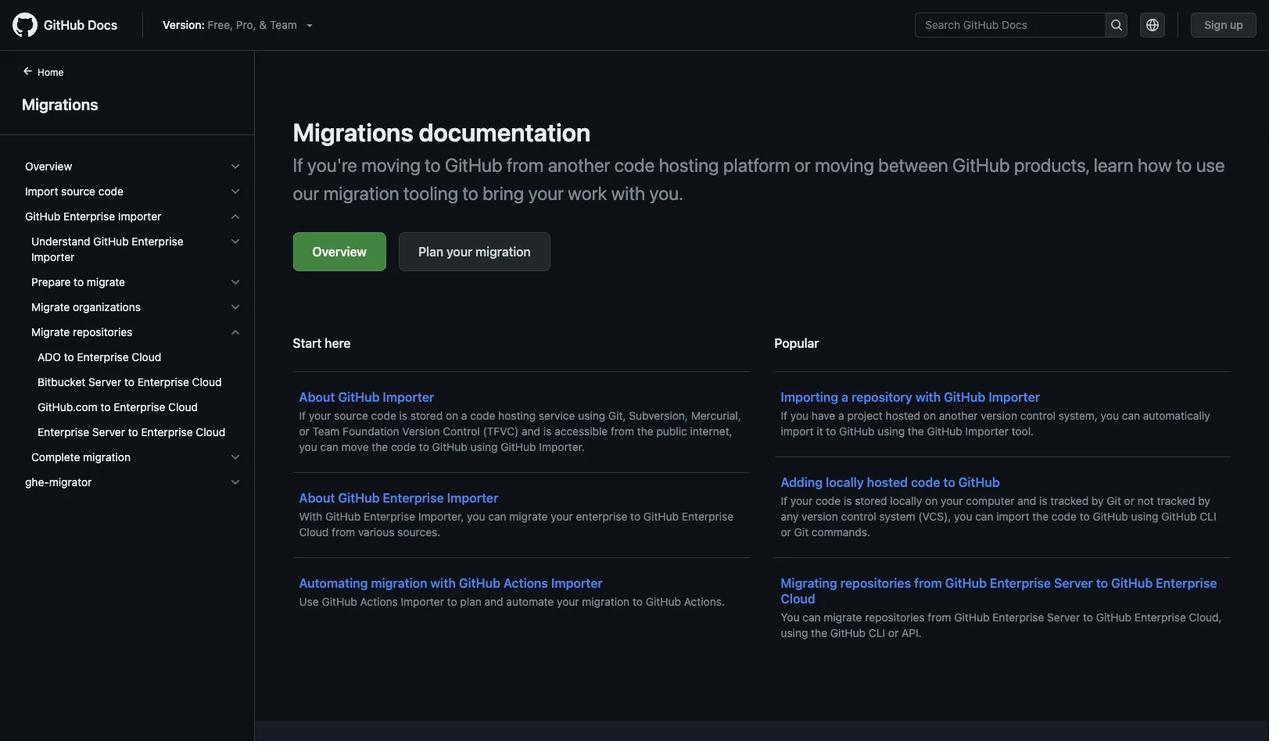 Task type: vqa. For each thing, say whether or not it's contained in the screenshot.
Import source code dropdown button at left top
yes



Task type: describe. For each thing, give the bounding box(es) containing it.
about github enterprise importer with github enterprise importer, you can migrate your enterprise to github enterprise cloud from various sources.
[[299, 491, 734, 539]]

importer inside understand github enterprise importer
[[31, 251, 75, 264]]

with inside 'migrations documentation if you're moving to github from another code hosting platform or moving between github products, learn how to use our migration tooling to bring your work with you.'
[[611, 182, 645, 204]]

complete migration
[[31, 451, 131, 464]]

ghe-migrator
[[25, 476, 92, 489]]

computer
[[966, 495, 1015, 508]]

can inside adding locally hosted code to github if your code is stored locally on your computer and is tracked by git or not tracked by any version control system (vcs), you can import the code to github using github cli or git commands.
[[975, 510, 994, 523]]

understand github enterprise importer
[[31, 235, 183, 264]]

importer up automate
[[551, 576, 603, 591]]

stored inside adding locally hosted code to github if your code is stored locally on your computer and is tracked by git or not tracked by any version control system (vcs), you can import the code to github using github cli or git commands.
[[855, 495, 887, 508]]

is right computer
[[1039, 495, 1048, 508]]

server inside enterprise server to enterprise cloud link
[[92, 426, 125, 439]]

about for about github importer
[[299, 390, 335, 405]]

accessible
[[555, 425, 608, 438]]

team inside about github importer if your source code is stored on a code hosting service using git, subversion, mercurial, or team foundation version control (tfvc) and is accessible from the public internet, you can move the code to github using github importer.
[[312, 425, 340, 438]]

actions.
[[684, 595, 725, 608]]

control inside the importing a repository with github importer if you have a project hosted on another version control system, you can automatically import it to github using the github importer tool.
[[1020, 409, 1056, 422]]

tooling
[[404, 182, 458, 204]]

to inside about github enterprise importer with github enterprise importer, you can migrate your enterprise to github enterprise cloud from various sources.
[[630, 510, 641, 523]]

work
[[568, 182, 607, 204]]

a inside about github importer if your source code is stored on a code hosting service using git, subversion, mercurial, or team foundation version control (tfvc) and is accessible from the public internet, you can move the code to github using github importer.
[[461, 409, 467, 422]]

using up "accessible"
[[578, 409, 605, 422]]

is up commands. at the bottom right of page
[[844, 495, 852, 508]]

organizations
[[73, 301, 141, 314]]

github enterprise importer
[[25, 210, 161, 223]]

git,
[[608, 409, 626, 422]]

ado to enterprise cloud link
[[19, 345, 248, 370]]

1 horizontal spatial git
[[1107, 495, 1121, 508]]

migration inside 'migrations documentation if you're moving to github from another code hosting platform or moving between github products, learn how to use our migration tooling to bring your work with you.'
[[323, 182, 399, 204]]

version: free, pro, & team
[[163, 18, 297, 31]]

can inside 'migrating repositories from github enterprise server to github enterprise cloud you can migrate repositories from github enterprise server to github enterprise cloud, using the github cli or api.'
[[803, 611, 821, 624]]

prepare to migrate button
[[19, 270, 248, 295]]

ghe-
[[25, 476, 49, 489]]

stored inside about github importer if your source code is stored on a code hosting service using git, subversion, mercurial, or team foundation version control (tfvc) and is accessible from the public internet, you can move the code to github using github importer.
[[410, 409, 443, 422]]

migrating repositories from github enterprise server to github enterprise cloud you can migrate repositories from github enterprise server to github enterprise cloud, using the github cli or api.
[[781, 576, 1222, 640]]

is down service at the left of page
[[543, 425, 552, 438]]

to inside dropdown button
[[74, 276, 84, 289]]

2 moving from the left
[[815, 154, 874, 176]]

1 by from the left
[[1092, 495, 1104, 508]]

if inside 'migrations documentation if you're moving to github from another code hosting platform or moving between github products, learn how to use our migration tooling to bring your work with you.'
[[293, 154, 303, 176]]

cloud inside the bitbucket server to enterprise cloud link
[[192, 376, 222, 389]]

documentation
[[419, 117, 591, 147]]

between
[[878, 154, 948, 176]]

repository
[[852, 390, 912, 405]]

migrate organizations button
[[19, 295, 248, 320]]

you're
[[307, 154, 357, 176]]

2 vertical spatial repositories
[[865, 611, 925, 624]]

server inside the bitbucket server to enterprise cloud link
[[88, 376, 121, 389]]

ado to enterprise cloud
[[38, 351, 161, 364]]

control inside adding locally hosted code to github if your code is stored locally on your computer and is tracked by git or not tracked by any version control system (vcs), you can import the code to github using github cli or git commands.
[[841, 510, 876, 523]]

1 vertical spatial overview
[[312, 244, 367, 259]]

migrator
[[49, 476, 92, 489]]

migrate inside 'migrating repositories from github enterprise server to github enterprise cloud you can migrate repositories from github enterprise server to github enterprise cloud, using the github cli or api.'
[[824, 611, 862, 624]]

2 by from the left
[[1198, 495, 1210, 508]]

automatically
[[1143, 409, 1210, 422]]

complete migration button
[[19, 445, 248, 470]]

1 vertical spatial locally
[[890, 495, 922, 508]]

migration down sources.
[[371, 576, 427, 591]]

enterprise server to enterprise cloud
[[38, 426, 225, 439]]

your up (vcs),
[[941, 495, 963, 508]]

repositories for migrate
[[73, 326, 132, 339]]

public
[[656, 425, 687, 438]]

from inside about github importer if your source code is stored on a code hosting service using git, subversion, mercurial, or team foundation version control (tfvc) and is accessible from the public internet, you can move the code to github using github importer.
[[611, 425, 634, 438]]

on for adding locally hosted code to github
[[925, 495, 938, 508]]

migrate repositories element containing ado to enterprise cloud
[[13, 345, 254, 445]]

1 tracked from the left
[[1051, 495, 1089, 508]]

plan your migration link
[[399, 232, 550, 271]]

migrate organizations
[[31, 301, 141, 314]]

prepare
[[31, 276, 71, 289]]

it
[[817, 425, 823, 438]]

sc 9kayk9 0 image for complete migration
[[229, 451, 242, 464]]

(vcs),
[[918, 510, 951, 523]]

system,
[[1059, 409, 1098, 422]]

github docs link
[[13, 13, 130, 38]]

popular
[[775, 336, 819, 351]]

import source code button
[[19, 179, 248, 204]]

a up project
[[842, 390, 849, 405]]

importer left tool.
[[965, 425, 1009, 438]]

cli inside 'migrating repositories from github enterprise server to github enterprise cloud you can migrate repositories from github enterprise server to github enterprise cloud, using the github cli or api.'
[[869, 627, 885, 640]]

the inside 'migrating repositories from github enterprise server to github enterprise cloud you can migrate repositories from github enterprise server to github enterprise cloud, using the github cli or api.'
[[811, 627, 827, 640]]

mercurial,
[[691, 409, 741, 422]]

0 horizontal spatial team
[[270, 18, 297, 31]]

your inside about github importer if your source code is stored on a code hosting service using git, subversion, mercurial, or team foundation version control (tfvc) and is accessible from the public internet, you can move the code to github using github importer.
[[309, 409, 331, 422]]

our
[[293, 182, 319, 204]]

importer down import source code dropdown button
[[118, 210, 161, 223]]

migrating
[[781, 576, 837, 591]]

cloud inside github.com to enterprise cloud link
[[168, 401, 198, 414]]

use
[[1196, 154, 1225, 176]]

migrate repositories button
[[19, 320, 248, 345]]

if inside adding locally hosted code to github if your code is stored locally on your computer and is tracked by git or not tracked by any version control system (vcs), you can import the code to github using github cli or git commands.
[[781, 495, 787, 508]]

your inside 'automating migration with github actions importer use github actions importer to plan and automate your migration to github actions.'
[[557, 595, 579, 608]]

with inside the importing a repository with github importer if you have a project hosted on another version control system, you can automatically import it to github using the github importer tool.
[[916, 390, 941, 405]]

you inside about github enterprise importer with github enterprise importer, you can migrate your enterprise to github enterprise cloud from various sources.
[[467, 510, 485, 523]]

your right plan
[[447, 244, 473, 259]]

(tfvc)
[[483, 425, 519, 438]]

sign
[[1204, 18, 1227, 31]]

docs
[[88, 18, 117, 32]]

you
[[781, 611, 800, 624]]

plan
[[418, 244, 443, 259]]

pro,
[[236, 18, 256, 31]]

cli inside adding locally hosted code to github if your code is stored locally on your computer and is tracked by git or not tracked by any version control system (vcs), you can import the code to github using github cli or git commands.
[[1200, 510, 1216, 523]]

control
[[443, 425, 480, 438]]

cloud inside enterprise server to enterprise cloud link
[[196, 426, 225, 439]]

on for importing a repository with github importer
[[923, 409, 936, 422]]

automating migration with github actions importer use github actions importer to plan and automate your migration to github actions.
[[299, 576, 725, 608]]

cloud,
[[1189, 611, 1222, 624]]

you down importing
[[790, 409, 809, 422]]

or down any
[[781, 526, 791, 539]]

move
[[341, 441, 369, 454]]

migrations documentation if you're moving to github from another code hosting platform or moving between github products, learn how to use our migration tooling to bring your work with you.
[[293, 117, 1225, 204]]

your inside about github enterprise importer with github enterprise importer, you can migrate your enterprise to github enterprise cloud from various sources.
[[551, 510, 573, 523]]

any
[[781, 510, 799, 523]]

import inside the importing a repository with github importer if you have a project hosted on another version control system, you can automatically import it to github using the github importer tool.
[[781, 425, 814, 438]]

bring
[[483, 182, 524, 204]]

importer left plan
[[401, 595, 444, 608]]

you inside adding locally hosted code to github if your code is stored locally on your computer and is tracked by git or not tracked by any version control system (vcs), you can import the code to github using github cli or git commands.
[[954, 510, 972, 523]]

importing
[[781, 390, 839, 405]]

&
[[259, 18, 267, 31]]

1 moving from the left
[[361, 154, 421, 176]]

ghe-migrator button
[[19, 470, 248, 495]]

learn
[[1094, 154, 1134, 176]]

can inside the importing a repository with github importer if you have a project hosted on another version control system, you can automatically import it to github using the github importer tool.
[[1122, 409, 1140, 422]]

sc 9kayk9 0 image for migrate organizations
[[229, 301, 242, 314]]

import inside adding locally hosted code to github if your code is stored locally on your computer and is tracked by git or not tracked by any version control system (vcs), you can import the code to github using github cli or git commands.
[[997, 510, 1029, 523]]

sign up link
[[1191, 13, 1257, 38]]

migrate inside about github enterprise importer with github enterprise importer, you can migrate your enterprise to github enterprise cloud from various sources.
[[509, 510, 548, 523]]

on inside about github importer if your source code is stored on a code hosting service using git, subversion, mercurial, or team foundation version control (tfvc) and is accessible from the public internet, you can move the code to github using github importer.
[[446, 409, 458, 422]]

platform
[[723, 154, 790, 176]]

another inside the importing a repository with github importer if you have a project hosted on another version control system, you can automatically import it to github using the github importer tool.
[[939, 409, 978, 422]]

home link
[[16, 65, 89, 81]]

products,
[[1014, 154, 1090, 176]]

up
[[1230, 18, 1243, 31]]

hosting inside about github importer if your source code is stored on a code hosting service using git, subversion, mercurial, or team foundation version control (tfvc) and is accessible from the public internet, you can move the code to github using github importer.
[[498, 409, 536, 422]]

select language: current language is english image
[[1147, 19, 1159, 31]]

bitbucket
[[38, 376, 86, 389]]

cloud inside about github enterprise importer with github enterprise importer, you can migrate your enterprise to github enterprise cloud from various sources.
[[299, 526, 329, 539]]

prepare to migrate
[[31, 276, 125, 289]]

github inside github enterprise importer dropdown button
[[25, 210, 60, 223]]

understand github enterprise importer button
[[19, 229, 248, 270]]

have
[[812, 409, 835, 422]]

version inside adding locally hosted code to github if your code is stored locally on your computer and is tracked by git or not tracked by any version control system (vcs), you can import the code to github using github cli or git commands.
[[802, 510, 838, 523]]

your inside 'migrations documentation if you're moving to github from another code hosting platform or moving between github products, learn how to use our migration tooling to bring your work with you.'
[[528, 182, 564, 204]]

enterprise inside understand github enterprise importer
[[132, 235, 183, 248]]

hosted inside adding locally hosted code to github if your code is stored locally on your computer and is tracked by git or not tracked by any version control system (vcs), you can import the code to github using github cli or git commands.
[[867, 475, 908, 490]]

plan
[[460, 595, 482, 608]]

foundation
[[343, 425, 399, 438]]



Task type: locate. For each thing, give the bounding box(es) containing it.
can inside about github importer if your source code is stored on a code hosting service using git, subversion, mercurial, or team foundation version control (tfvc) and is accessible from the public internet, you can move the code to github using github importer.
[[320, 441, 339, 454]]

1 vertical spatial migrations
[[293, 117, 413, 147]]

another inside 'migrations documentation if you're moving to github from another code hosting platform or moving between github products, learn how to use our migration tooling to bring your work with you.'
[[548, 154, 610, 176]]

with right repository
[[916, 390, 941, 405]]

source up github enterprise importer
[[61, 185, 95, 198]]

sc 9kayk9 0 image inside complete migration dropdown button
[[229, 451, 242, 464]]

1 vertical spatial control
[[841, 510, 876, 523]]

Search GitHub Docs search field
[[916, 13, 1105, 37]]

sc 9kayk9 0 image inside overview dropdown button
[[229, 160, 242, 173]]

1 vertical spatial and
[[1018, 495, 1036, 508]]

you right (vcs),
[[954, 510, 972, 523]]

0 horizontal spatial actions
[[360, 595, 398, 608]]

sc 9kayk9 0 image for ghe-migrator
[[229, 476, 242, 489]]

repositories inside dropdown button
[[73, 326, 132, 339]]

0 vertical spatial overview
[[25, 160, 72, 173]]

0 horizontal spatial version
[[802, 510, 838, 523]]

1 migrate repositories element from the top
[[13, 320, 254, 445]]

moving up tooling
[[361, 154, 421, 176]]

sc 9kayk9 0 image for overview
[[229, 160, 242, 173]]

sc 9kayk9 0 image inside migrate repositories dropdown button
[[229, 326, 242, 339]]

1 horizontal spatial another
[[939, 409, 978, 422]]

migrate down migrating
[[824, 611, 862, 624]]

actions down 'automating' at the bottom left
[[360, 595, 398, 608]]

importer down understand
[[31, 251, 75, 264]]

1 horizontal spatial by
[[1198, 495, 1210, 508]]

github docs
[[44, 18, 117, 32]]

from inside about github enterprise importer with github enterprise importer, you can migrate your enterprise to github enterprise cloud from various sources.
[[332, 526, 355, 539]]

overview up import
[[25, 160, 72, 173]]

the inside adding locally hosted code to github if your code is stored locally on your computer and is tracked by git or not tracked by any version control system (vcs), you can import the code to github using github cli or git commands.
[[1032, 510, 1049, 523]]

migrate
[[31, 301, 70, 314], [31, 326, 70, 339]]

on up 'control'
[[446, 409, 458, 422]]

1 horizontal spatial team
[[312, 425, 340, 438]]

from inside 'migrations documentation if you're moving to github from another code hosting platform or moving between github products, learn how to use our migration tooling to bring your work with you.'
[[507, 154, 544, 176]]

version inside the importing a repository with github importer if you have a project hosted on another version control system, you can automatically import it to github using the github importer tool.
[[981, 409, 1017, 422]]

is up version
[[399, 409, 407, 422]]

on up (vcs),
[[925, 495, 938, 508]]

0 horizontal spatial moving
[[361, 154, 421, 176]]

0 horizontal spatial with
[[430, 576, 456, 591]]

your down start here
[[309, 409, 331, 422]]

can left automatically
[[1122, 409, 1140, 422]]

migration down you're
[[323, 182, 399, 204]]

and right computer
[[1018, 495, 1036, 508]]

migrate for migrate organizations
[[31, 301, 70, 314]]

sc 9kayk9 0 image inside prepare to migrate dropdown button
[[229, 276, 242, 289]]

or left not on the bottom of the page
[[1124, 495, 1135, 508]]

0 vertical spatial import
[[781, 425, 814, 438]]

about github importer if your source code is stored on a code hosting service using git, subversion, mercurial, or team foundation version control (tfvc) and is accessible from the public internet, you can move the code to github using github importer.
[[299, 390, 741, 454]]

team left foundation
[[312, 425, 340, 438]]

source
[[61, 185, 95, 198], [334, 409, 368, 422]]

using inside the importing a repository with github importer if you have a project hosted on another version control system, you can automatically import it to github using the github importer tool.
[[878, 425, 905, 438]]

github inside understand github enterprise importer
[[93, 235, 129, 248]]

hosting up you.
[[659, 154, 719, 176]]

service
[[539, 409, 575, 422]]

migration down enterprise server to enterprise cloud
[[83, 451, 131, 464]]

0 vertical spatial locally
[[826, 475, 864, 490]]

actions up automate
[[504, 576, 548, 591]]

1 horizontal spatial hosting
[[659, 154, 719, 176]]

migrations down home link
[[22, 95, 98, 113]]

subversion,
[[629, 409, 688, 422]]

can right you
[[803, 611, 821, 624]]

triangle down image
[[303, 19, 316, 31]]

if down importing
[[781, 409, 787, 422]]

hosting inside 'migrations documentation if you're moving to github from another code hosting platform or moving between github products, learn how to use our migration tooling to bring your work with you.'
[[659, 154, 719, 176]]

sign up
[[1204, 18, 1243, 31]]

system
[[879, 510, 915, 523]]

or inside 'migrating repositories from github enterprise server to github enterprise cloud you can migrate repositories from github enterprise server to github enterprise cloud, using the github cli or api.'
[[888, 627, 899, 640]]

you inside about github importer if your source code is stored on a code hosting service using git, subversion, mercurial, or team foundation version control (tfvc) and is accessible from the public internet, you can move the code to github using github importer.
[[299, 441, 317, 454]]

code inside 'migrations documentation if you're moving to github from another code hosting platform or moving between github products, learn how to use our migration tooling to bring your work with you.'
[[614, 154, 655, 176]]

migrate repositories element
[[13, 320, 254, 445], [13, 345, 254, 445]]

1 horizontal spatial migrate
[[509, 510, 548, 523]]

hosting up (tfvc)
[[498, 409, 536, 422]]

1 migrate from the top
[[31, 301, 70, 314]]

using inside 'migrating repositories from github enterprise server to github enterprise cloud you can migrate repositories from github enterprise server to github enterprise cloud, using the github cli or api.'
[[781, 627, 808, 640]]

various
[[358, 526, 395, 539]]

hosted
[[886, 409, 920, 422], [867, 475, 908, 490]]

on right project
[[923, 409, 936, 422]]

and down service at the left of page
[[522, 425, 540, 438]]

1 horizontal spatial moving
[[815, 154, 874, 176]]

sc 9kayk9 0 image for prepare to migrate
[[229, 276, 242, 289]]

internet,
[[690, 425, 732, 438]]

0 vertical spatial migrate
[[87, 276, 125, 289]]

sc 9kayk9 0 image for migrate repositories
[[229, 326, 242, 339]]

import left it on the bottom right of page
[[781, 425, 814, 438]]

if up our
[[293, 154, 303, 176]]

about down start here
[[299, 390, 335, 405]]

sc 9kayk9 0 image inside understand github enterprise importer dropdown button
[[229, 235, 242, 248]]

0 vertical spatial repositories
[[73, 326, 132, 339]]

1 vertical spatial import
[[997, 510, 1029, 523]]

1 vertical spatial migrate
[[509, 510, 548, 523]]

migrate down prepare
[[31, 301, 70, 314]]

your right automate
[[557, 595, 579, 608]]

1 vertical spatial team
[[312, 425, 340, 438]]

enterprise
[[576, 510, 627, 523]]

sc 9kayk9 0 image inside github enterprise importer dropdown button
[[229, 210, 242, 223]]

your down adding
[[790, 495, 813, 508]]

locally up system
[[890, 495, 922, 508]]

code inside dropdown button
[[98, 185, 123, 198]]

1 vertical spatial about
[[299, 491, 335, 506]]

version up tool.
[[981, 409, 1017, 422]]

import
[[25, 185, 58, 198]]

0 vertical spatial with
[[611, 182, 645, 204]]

sc 9kayk9 0 image for understand github enterprise importer
[[229, 235, 242, 248]]

control
[[1020, 409, 1056, 422], [841, 510, 876, 523]]

source inside about github importer if your source code is stored on a code hosting service using git, subversion, mercurial, or team foundation version control (tfvc) and is accessible from the public internet, you can move the code to github using github importer.
[[334, 409, 368, 422]]

you
[[790, 409, 809, 422], [1101, 409, 1119, 422], [299, 441, 317, 454], [467, 510, 485, 523], [954, 510, 972, 523]]

github enterprise importer element containing github enterprise importer
[[13, 204, 254, 470]]

3 sc 9kayk9 0 image from the top
[[229, 235, 242, 248]]

or left the api. in the right bottom of the page
[[888, 627, 899, 640]]

the inside the importing a repository with github importer if you have a project hosted on another version control system, you can automatically import it to github using the github importer tool.
[[908, 425, 924, 438]]

a up 'control'
[[461, 409, 467, 422]]

sc 9kayk9 0 image
[[229, 160, 242, 173], [229, 185, 242, 198], [229, 235, 242, 248], [229, 276, 242, 289], [229, 451, 242, 464], [229, 476, 242, 489]]

overview button
[[19, 154, 248, 179]]

moving
[[361, 154, 421, 176], [815, 154, 874, 176]]

cloud inside 'migrating repositories from github enterprise server to github enterprise cloud you can migrate repositories from github enterprise server to github enterprise cloud, using the github cli or api.'
[[781, 592, 815, 606]]

git left not on the bottom of the page
[[1107, 495, 1121, 508]]

free,
[[208, 18, 233, 31]]

1 horizontal spatial source
[[334, 409, 368, 422]]

you right importer,
[[467, 510, 485, 523]]

0 vertical spatial control
[[1020, 409, 1056, 422]]

1 sc 9kayk9 0 image from the top
[[229, 210, 242, 223]]

0 vertical spatial team
[[270, 18, 297, 31]]

2 horizontal spatial migrate
[[824, 611, 862, 624]]

0 horizontal spatial by
[[1092, 495, 1104, 508]]

2 migrate from the top
[[31, 326, 70, 339]]

your left enterprise on the bottom left of the page
[[551, 510, 573, 523]]

your
[[528, 182, 564, 204], [447, 244, 473, 259], [309, 409, 331, 422], [790, 495, 813, 508], [941, 495, 963, 508], [551, 510, 573, 523], [557, 595, 579, 608]]

ado
[[38, 351, 61, 364]]

importer inside about github importer if your source code is stored on a code hosting service using git, subversion, mercurial, or team foundation version control (tfvc) and is accessible from the public internet, you can move the code to github using github importer.
[[383, 390, 434, 405]]

or
[[794, 154, 811, 176], [299, 425, 310, 438], [1124, 495, 1135, 508], [781, 526, 791, 539], [888, 627, 899, 640]]

repositories for migrating
[[840, 576, 911, 591]]

migration down bring
[[476, 244, 531, 259]]

1 horizontal spatial and
[[522, 425, 540, 438]]

you.
[[650, 182, 683, 204]]

locally right adding
[[826, 475, 864, 490]]

1 horizontal spatial cli
[[1200, 510, 1216, 523]]

from
[[507, 154, 544, 176], [611, 425, 634, 438], [332, 526, 355, 539], [914, 576, 942, 591], [928, 611, 951, 624]]

importer up importer,
[[447, 491, 499, 506]]

0 vertical spatial source
[[61, 185, 95, 198]]

stored up version
[[410, 409, 443, 422]]

plan your migration
[[418, 244, 531, 259]]

5 sc 9kayk9 0 image from the top
[[229, 451, 242, 464]]

0 horizontal spatial import
[[781, 425, 814, 438]]

to inside about github importer if your source code is stored on a code hosting service using git, subversion, mercurial, or team foundation version control (tfvc) and is accessible from the public internet, you can move the code to github using github importer.
[[419, 441, 429, 454]]

1 vertical spatial source
[[334, 409, 368, 422]]

1 vertical spatial actions
[[360, 595, 398, 608]]

2 sc 9kayk9 0 image from the top
[[229, 301, 242, 314]]

migrations for migrations
[[22, 95, 98, 113]]

can right importer,
[[488, 510, 506, 523]]

home
[[38, 66, 64, 77]]

with inside 'automating migration with github actions importer use github actions importer to plan and automate your migration to github actions.'
[[430, 576, 456, 591]]

0 vertical spatial cli
[[1200, 510, 1216, 523]]

importer inside about github enterprise importer with github enterprise importer, you can migrate your enterprise to github enterprise cloud from various sources.
[[447, 491, 499, 506]]

cloud inside ado to enterprise cloud link
[[132, 351, 161, 364]]

migration right automate
[[582, 595, 630, 608]]

migrations element
[[0, 63, 255, 740]]

by left not on the bottom of the page
[[1092, 495, 1104, 508]]

1 about from the top
[[299, 390, 335, 405]]

tool.
[[1012, 425, 1034, 438]]

importer up version
[[383, 390, 434, 405]]

enterprise
[[63, 210, 115, 223], [132, 235, 183, 248], [77, 351, 129, 364], [137, 376, 189, 389], [114, 401, 165, 414], [38, 426, 89, 439], [141, 426, 193, 439], [383, 491, 444, 506], [364, 510, 415, 523], [682, 510, 734, 523], [990, 576, 1051, 591], [1156, 576, 1217, 591], [993, 611, 1044, 624], [1134, 611, 1186, 624]]

2 migrate repositories element from the top
[[13, 345, 254, 445]]

and right plan
[[485, 595, 503, 608]]

github enterprise importer element containing understand github enterprise importer
[[13, 229, 254, 470]]

if down start
[[299, 409, 306, 422]]

0 horizontal spatial control
[[841, 510, 876, 523]]

migrations up you're
[[293, 117, 413, 147]]

sc 9kayk9 0 image for github enterprise importer
[[229, 210, 242, 223]]

0 horizontal spatial stored
[[410, 409, 443, 422]]

importer
[[118, 210, 161, 223], [31, 251, 75, 264], [383, 390, 434, 405], [989, 390, 1040, 405], [965, 425, 1009, 438], [447, 491, 499, 506], [551, 576, 603, 591], [401, 595, 444, 608]]

None search field
[[915, 13, 1128, 38]]

with down sources.
[[430, 576, 456, 591]]

import source code
[[25, 185, 123, 198]]

1 sc 9kayk9 0 image from the top
[[229, 160, 242, 173]]

to inside the importing a repository with github importer if you have a project hosted on another version control system, you can automatically import it to github using the github importer tool.
[[826, 425, 836, 438]]

migrate inside dropdown button
[[87, 276, 125, 289]]

by right not on the bottom of the page
[[1198, 495, 1210, 508]]

can left move
[[320, 441, 339, 454]]

on inside adding locally hosted code to github if your code is stored locally on your computer and is tracked by git or not tracked by any version control system (vcs), you can import the code to github using github cli or git commands.
[[925, 495, 938, 508]]

or inside about github importer if your source code is stored on a code hosting service using git, subversion, mercurial, or team foundation version control (tfvc) and is accessible from the public internet, you can move the code to github using github importer.
[[299, 425, 310, 438]]

0 vertical spatial version
[[981, 409, 1017, 422]]

1 horizontal spatial stored
[[855, 495, 887, 508]]

1 horizontal spatial migrations
[[293, 117, 413, 147]]

migrations inside 'migrations documentation if you're moving to github from another code hosting platform or moving between github products, learn how to use our migration tooling to bring your work with you.'
[[293, 117, 413, 147]]

migrations inside "link"
[[22, 95, 98, 113]]

4 sc 9kayk9 0 image from the top
[[229, 276, 242, 289]]

migrations
[[22, 95, 98, 113], [293, 117, 413, 147]]

0 horizontal spatial hosting
[[498, 409, 536, 422]]

source inside dropdown button
[[61, 185, 95, 198]]

if inside the importing a repository with github importer if you have a project hosted on another version control system, you can automatically import it to github using the github importer tool.
[[781, 409, 787, 422]]

2 vertical spatial with
[[430, 576, 456, 591]]

with left you.
[[611, 182, 645, 204]]

source up foundation
[[334, 409, 368, 422]]

team
[[270, 18, 297, 31], [312, 425, 340, 438]]

using down project
[[878, 425, 905, 438]]

1 horizontal spatial actions
[[504, 576, 548, 591]]

1 github enterprise importer element from the top
[[13, 204, 254, 470]]

github.com
[[38, 401, 98, 414]]

2 horizontal spatial and
[[1018, 495, 1036, 508]]

migrate repositories
[[31, 326, 132, 339]]

automating
[[299, 576, 368, 591]]

overview inside dropdown button
[[25, 160, 72, 173]]

git down any
[[794, 526, 809, 539]]

about for about github enterprise importer
[[299, 491, 335, 506]]

0 horizontal spatial source
[[61, 185, 95, 198]]

migrate left enterprise on the bottom left of the page
[[509, 510, 548, 523]]

or left foundation
[[299, 425, 310, 438]]

2 horizontal spatial with
[[916, 390, 941, 405]]

sc 9kayk9 0 image for import source code
[[229, 185, 242, 198]]

actions
[[504, 576, 548, 591], [360, 595, 398, 608]]

your left work
[[528, 182, 564, 204]]

using down not on the bottom of the page
[[1131, 510, 1158, 523]]

1 vertical spatial hosting
[[498, 409, 536, 422]]

0 vertical spatial another
[[548, 154, 610, 176]]

1 horizontal spatial tracked
[[1157, 495, 1195, 508]]

1 vertical spatial with
[[916, 390, 941, 405]]

2 vertical spatial sc 9kayk9 0 image
[[229, 326, 242, 339]]

control up commands. at the bottom right of page
[[841, 510, 876, 523]]

sc 9kayk9 0 image
[[229, 210, 242, 223], [229, 301, 242, 314], [229, 326, 242, 339]]

0 horizontal spatial migrate
[[87, 276, 125, 289]]

about up with
[[299, 491, 335, 506]]

6 sc 9kayk9 0 image from the top
[[229, 476, 242, 489]]

0 vertical spatial stored
[[410, 409, 443, 422]]

hosted inside the importing a repository with github importer if you have a project hosted on another version control system, you can automatically import it to github using the github importer tool.
[[886, 409, 920, 422]]

another
[[548, 154, 610, 176], [939, 409, 978, 422]]

sc 9kayk9 0 image inside import source code dropdown button
[[229, 185, 242, 198]]

sc 9kayk9 0 image inside migrate organizations dropdown button
[[229, 301, 242, 314]]

cli
[[1200, 510, 1216, 523], [869, 627, 885, 640]]

0 vertical spatial migrate
[[31, 301, 70, 314]]

github.com to enterprise cloud link
[[19, 395, 248, 420]]

with
[[299, 510, 322, 523]]

2 about from the top
[[299, 491, 335, 506]]

2 sc 9kayk9 0 image from the top
[[229, 185, 242, 198]]

overview link
[[293, 232, 386, 271]]

using down (tfvc)
[[471, 441, 498, 454]]

migrate up ado
[[31, 326, 70, 339]]

start here
[[293, 336, 351, 351]]

understand
[[31, 235, 90, 248]]

0 vertical spatial git
[[1107, 495, 1121, 508]]

about inside about github importer if your source code is stored on a code hosting service using git, subversion, mercurial, or team foundation version control (tfvc) and is accessible from the public internet, you can move the code to github using github importer.
[[299, 390, 335, 405]]

1 horizontal spatial version
[[981, 409, 1017, 422]]

using down you
[[781, 627, 808, 640]]

stored
[[410, 409, 443, 422], [855, 495, 887, 508]]

automate
[[506, 595, 554, 608]]

github
[[44, 18, 85, 32], [445, 154, 502, 176], [952, 154, 1010, 176], [25, 210, 60, 223], [93, 235, 129, 248], [338, 390, 380, 405], [944, 390, 986, 405], [839, 425, 875, 438], [927, 425, 962, 438], [432, 441, 468, 454], [501, 441, 536, 454], [958, 475, 1000, 490], [338, 491, 380, 506], [325, 510, 361, 523], [643, 510, 679, 523], [1093, 510, 1128, 523], [1161, 510, 1197, 523], [459, 576, 500, 591], [945, 576, 987, 591], [1111, 576, 1153, 591], [322, 595, 357, 608], [646, 595, 681, 608], [954, 611, 990, 624], [1096, 611, 1132, 624], [830, 627, 866, 640]]

if up any
[[781, 495, 787, 508]]

project
[[847, 409, 883, 422]]

importer,
[[418, 510, 464, 523]]

migrate up organizations
[[87, 276, 125, 289]]

about
[[299, 390, 335, 405], [299, 491, 335, 506]]

search image
[[1110, 19, 1123, 31]]

1 horizontal spatial with
[[611, 182, 645, 204]]

moving left between
[[815, 154, 874, 176]]

and inside adding locally hosted code to github if your code is stored locally on your computer and is tracked by git or not tracked by any version control system (vcs), you can import the code to github using github cli or git commands.
[[1018, 495, 1036, 508]]

if inside about github importer if your source code is stored on a code hosting service using git, subversion, mercurial, or team foundation version control (tfvc) and is accessible from the public internet, you can move the code to github using github importer.
[[299, 409, 306, 422]]

you right system,
[[1101, 409, 1119, 422]]

version up commands. at the bottom right of page
[[802, 510, 838, 523]]

or inside 'migrations documentation if you're moving to github from another code hosting platform or moving between github products, learn how to use our migration tooling to bring your work with you.'
[[794, 154, 811, 176]]

a right have
[[838, 409, 844, 422]]

2 vertical spatial and
[[485, 595, 503, 608]]

2 vertical spatial migrate
[[824, 611, 862, 624]]

team right &
[[270, 18, 297, 31]]

adding
[[781, 475, 823, 490]]

importer up tool.
[[989, 390, 1040, 405]]

github enterprise importer button
[[19, 204, 248, 229]]

if
[[293, 154, 303, 176], [299, 409, 306, 422], [781, 409, 787, 422], [781, 495, 787, 508]]

and inside about github importer if your source code is stored on a code hosting service using git, subversion, mercurial, or team foundation version control (tfvc) and is accessible from the public internet, you can move the code to github using github importer.
[[522, 425, 540, 438]]

0 horizontal spatial and
[[485, 595, 503, 608]]

import down computer
[[997, 510, 1029, 523]]

0 vertical spatial migrations
[[22, 95, 98, 113]]

0 horizontal spatial cli
[[869, 627, 885, 640]]

migration inside dropdown button
[[83, 451, 131, 464]]

github.com to enterprise cloud
[[38, 401, 198, 414]]

0 horizontal spatial another
[[548, 154, 610, 176]]

hosting
[[659, 154, 719, 176], [498, 409, 536, 422]]

version:
[[163, 18, 205, 31]]

1 vertical spatial version
[[802, 510, 838, 523]]

0 horizontal spatial locally
[[826, 475, 864, 490]]

complete
[[31, 451, 80, 464]]

github inside github docs link
[[44, 18, 85, 32]]

commands.
[[812, 526, 870, 539]]

hosted down repository
[[886, 409, 920, 422]]

hosted up system
[[867, 475, 908, 490]]

overview down our
[[312, 244, 367, 259]]

not
[[1138, 495, 1154, 508]]

1 vertical spatial git
[[794, 526, 809, 539]]

1 horizontal spatial control
[[1020, 409, 1056, 422]]

1 vertical spatial sc 9kayk9 0 image
[[229, 301, 242, 314]]

migrations link
[[19, 92, 235, 116]]

control up tool.
[[1020, 409, 1056, 422]]

stored up system
[[855, 495, 887, 508]]

using inside adding locally hosted code to github if your code is stored locally on your computer and is tracked by git or not tracked by any version control system (vcs), you can import the code to github using github cli or git commands.
[[1131, 510, 1158, 523]]

0 horizontal spatial migrations
[[22, 95, 98, 113]]

code
[[614, 154, 655, 176], [98, 185, 123, 198], [371, 409, 396, 422], [470, 409, 495, 422], [391, 441, 416, 454], [911, 475, 940, 490], [816, 495, 841, 508], [1052, 510, 1077, 523]]

1 vertical spatial hosted
[[867, 475, 908, 490]]

0 horizontal spatial overview
[[25, 160, 72, 173]]

1 vertical spatial stored
[[855, 495, 887, 508]]

about inside about github enterprise importer with github enterprise importer, you can migrate your enterprise to github enterprise cloud from various sources.
[[299, 491, 335, 506]]

tracked right not on the bottom of the page
[[1157, 495, 1195, 508]]

migrations for migrations documentation if you're moving to github from another code hosting platform or moving between github products, learn how to use our migration tooling to bring your work with you.
[[293, 117, 413, 147]]

can inside about github enterprise importer with github enterprise importer, you can migrate your enterprise to github enterprise cloud from various sources.
[[488, 510, 506, 523]]

0 horizontal spatial tracked
[[1051, 495, 1089, 508]]

and inside 'automating migration with github actions importer use github actions importer to plan and automate your migration to github actions.'
[[485, 595, 503, 608]]

0 vertical spatial and
[[522, 425, 540, 438]]

0 vertical spatial actions
[[504, 576, 548, 591]]

1 horizontal spatial import
[[997, 510, 1029, 523]]

tooltip
[[1219, 691, 1250, 723]]

adding locally hosted code to github if your code is stored locally on your computer and is tracked by git or not tracked by any version control system (vcs), you can import the code to github using github cli or git commands.
[[781, 475, 1216, 539]]

0 vertical spatial hosting
[[659, 154, 719, 176]]

is
[[399, 409, 407, 422], [543, 425, 552, 438], [844, 495, 852, 508], [1039, 495, 1048, 508]]

on inside the importing a repository with github importer if you have a project hosted on another version control system, you can automatically import it to github using the github importer tool.
[[923, 409, 936, 422]]

3 sc 9kayk9 0 image from the top
[[229, 326, 242, 339]]

or right the platform
[[794, 154, 811, 176]]

migrate for migrate repositories
[[31, 326, 70, 339]]

1 vertical spatial another
[[939, 409, 978, 422]]

you left move
[[299, 441, 317, 454]]

with
[[611, 182, 645, 204], [916, 390, 941, 405], [430, 576, 456, 591]]

1 horizontal spatial overview
[[312, 244, 367, 259]]

0 horizontal spatial git
[[794, 526, 809, 539]]

1 vertical spatial repositories
[[840, 576, 911, 591]]

sc 9kayk9 0 image inside ghe-migrator dropdown button
[[229, 476, 242, 489]]

github enterprise importer element
[[13, 204, 254, 470], [13, 229, 254, 470]]

importing a repository with github importer if you have a project hosted on another version control system, you can automatically import it to github using the github importer tool.
[[781, 390, 1210, 438]]

2 tracked from the left
[[1157, 495, 1195, 508]]

1 vertical spatial migrate
[[31, 326, 70, 339]]

1 horizontal spatial locally
[[890, 495, 922, 508]]

repositories
[[73, 326, 132, 339], [840, 576, 911, 591], [865, 611, 925, 624]]

0 vertical spatial hosted
[[886, 409, 920, 422]]

2 github enterprise importer element from the top
[[13, 229, 254, 470]]

1 vertical spatial cli
[[869, 627, 885, 640]]

enterprise server to enterprise cloud link
[[19, 420, 248, 445]]

can down computer
[[975, 510, 994, 523]]

0 vertical spatial sc 9kayk9 0 image
[[229, 210, 242, 223]]

bitbucket server to enterprise cloud link
[[19, 370, 248, 395]]

0 vertical spatial about
[[299, 390, 335, 405]]

migrate repositories element containing migrate repositories
[[13, 320, 254, 445]]

tracked
[[1051, 495, 1089, 508], [1157, 495, 1195, 508]]

tracked left not on the bottom of the page
[[1051, 495, 1089, 508]]



